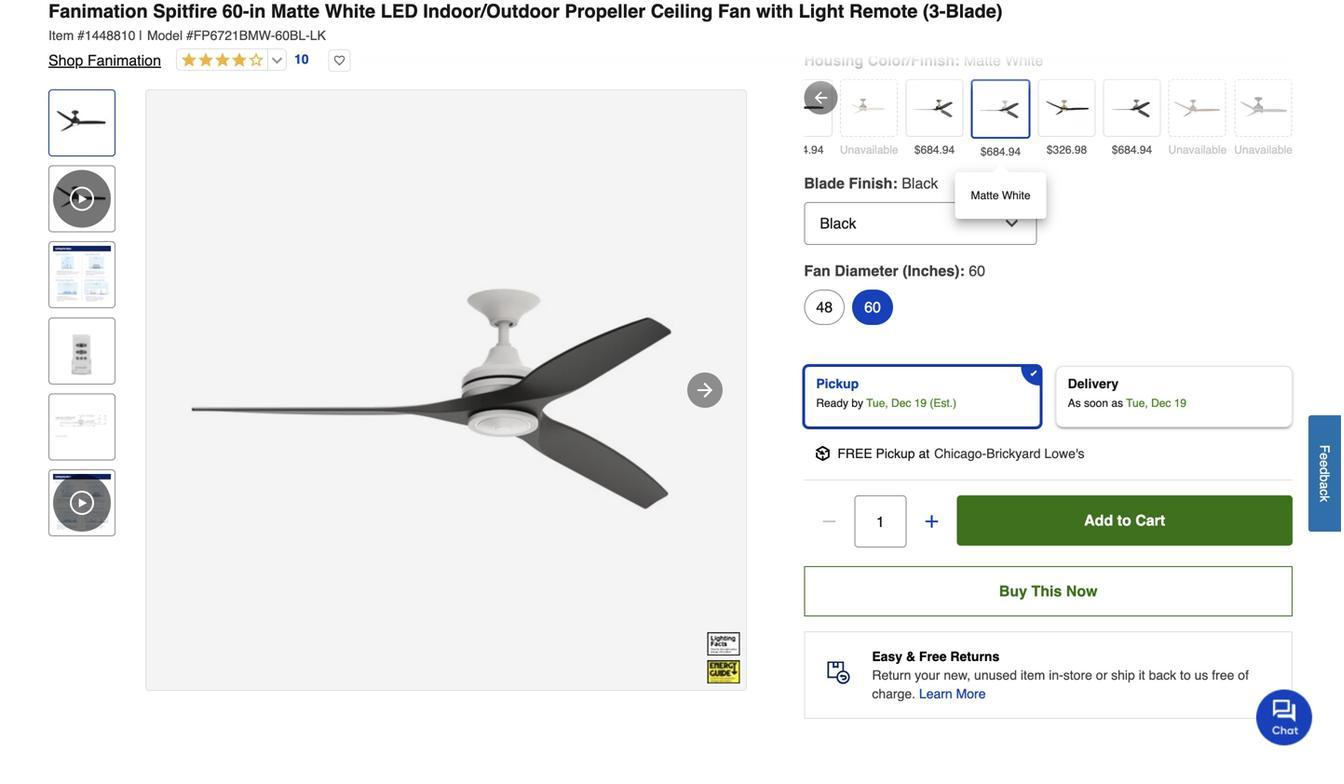 Task type: describe. For each thing, give the bounding box(es) containing it.
pickup image
[[816, 446, 830, 461]]

-
[[1250, 0, 1255, 7]]

3
[[908, 10, 916, 25]]

charge.
[[872, 687, 916, 702]]

plus image
[[923, 513, 941, 531]]

tr500
[[953, 0, 992, 7]]

add
[[1085, 512, 1114, 529]]

fanimation spitfire 60-in matte white led indoor/outdoor propeller ceiling fan with light remote (3-blade) item # 1448810 | model # fp6721bmw-60bl-lk
[[48, 0, 1003, 43]]

fanimation  #fp6721bmw-60bl-lk - thumbnail image
[[53, 94, 111, 152]]

2 vertical spatial matte
[[971, 189, 999, 202]]

shop fanimation
[[48, 52, 161, 69]]

with inside fanimation spitfire 60-in matte white led indoor/outdoor propeller ceiling fan with light remote (3-blade) item # 1448810 | model # fp6721bmw-60bl-lk
[[757, 0, 794, 22]]

easy
[[872, 649, 903, 664]]

pickup inside the pickup ready by tue, dec 19 (est.)
[[817, 376, 859, 391]]

free
[[1212, 668, 1235, 683]]

tue, inside the delivery as soon as tue, dec 19
[[1127, 397, 1149, 410]]

2 e from the top
[[1318, 460, 1333, 467]]

$684.94 for the galvanized "image"
[[1112, 144, 1153, 157]]

or
[[1096, 668, 1108, 683]]

f
[[1318, 445, 1333, 453]]

brushed nickel image
[[911, 84, 959, 132]]

spitfire
[[153, 0, 217, 22]]

control
[[866, 10, 905, 25]]

a inside control: includes a tr500 hand-held remote with one 12v 23a battery - push buttons control 3 fan speeds, infinite light levels, fan/light timer, and powering fan off
[[943, 0, 950, 7]]

fanimation  #fp6721bmw-60bl-lk image
[[146, 90, 746, 690]]

fan inside fanimation spitfire 60-in matte white led indoor/outdoor propeller ceiling fan with light remote (3-blade) item # 1448810 | model # fp6721bmw-60bl-lk
[[718, 0, 751, 22]]

c
[[1318, 489, 1333, 496]]

powering
[[1210, 10, 1263, 25]]

3.8 stars image
[[177, 52, 264, 69]]

10
[[294, 52, 309, 67]]

2 # from the left
[[186, 28, 194, 43]]

fan/light
[[1100, 10, 1146, 25]]

a inside button
[[1318, 482, 1333, 489]]

ceiling
[[651, 0, 713, 22]]

lighting guide image
[[707, 633, 740, 656]]

lk
[[310, 28, 326, 43]]

1 vertical spatial matte
[[964, 52, 1002, 69]]

tue, inside the pickup ready by tue, dec 19 (est.)
[[867, 397, 889, 410]]

1 vertical spatial fanimation
[[87, 52, 161, 69]]

by
[[852, 397, 864, 410]]

f e e d b a c k
[[1318, 445, 1333, 502]]

with inside control: includes a tr500 hand-held remote with one 12v 23a battery - push buttons control 3 fan speeds, infinite light levels, fan/light timer, and powering fan off
[[1102, 0, 1125, 7]]

store
[[1064, 668, 1093, 683]]

easy & free returns return your new, unused item in-store or ship it back to us free of charge.
[[872, 649, 1249, 702]]

one
[[1129, 0, 1150, 7]]

of
[[1239, 668, 1249, 683]]

led
[[381, 0, 418, 22]]

free pickup at chicago-brickyard lowe's
[[838, 446, 1085, 461]]

unavailable for driftwood image
[[1169, 144, 1227, 157]]

1 # from the left
[[77, 28, 85, 43]]

off
[[819, 28, 834, 43]]

as
[[1112, 397, 1124, 410]]

item number 1 4 4 8 8 1 0 and model number f p 6 7 2 1 b m w - 6 0 b l - l k element
[[48, 26, 1293, 45]]

blade
[[804, 175, 845, 192]]

housing color/finish : matte white
[[804, 52, 1044, 69]]

light
[[1032, 10, 1056, 25]]

Stepper number input field with increment and decrement buttons number field
[[855, 496, 907, 548]]

1 e from the top
[[1318, 453, 1333, 460]]

dark bronze image
[[845, 84, 893, 132]]

model
[[147, 28, 183, 43]]

cart
[[1136, 512, 1166, 529]]

$326.98
[[1047, 144, 1088, 157]]

in
[[249, 0, 266, 22]]

60-
[[222, 0, 249, 22]]

(est.)
[[930, 397, 957, 410]]

dec inside the pickup ready by tue, dec 19 (est.)
[[892, 397, 912, 410]]

infinite
[[990, 10, 1028, 25]]

buttons
[[819, 10, 862, 25]]

fp6721bmw-
[[194, 28, 275, 43]]

d
[[1318, 467, 1333, 475]]

unavailable for dark bronze 'image'
[[840, 144, 899, 157]]

held
[[1029, 0, 1054, 7]]

ready
[[817, 397, 849, 410]]

remote
[[1058, 0, 1098, 7]]

levels,
[[1059, 10, 1096, 25]]

propeller
[[565, 0, 646, 22]]

add to cart button
[[957, 496, 1293, 546]]

$684.94 for black image
[[784, 144, 824, 157]]

shop
[[48, 52, 83, 69]]

galvanized image
[[1108, 84, 1157, 132]]

energy guide image
[[707, 661, 740, 684]]

chicago-
[[935, 446, 987, 461]]

1 horizontal spatial pickup
[[876, 446, 916, 461]]

chat invite button image
[[1257, 689, 1314, 746]]

1 vertical spatial white
[[1006, 52, 1044, 69]]

|
[[139, 28, 143, 43]]

fan diameter (inches) : 60
[[804, 262, 986, 280]]

this
[[1032, 583, 1062, 600]]

back
[[1149, 668, 1177, 683]]

housing
[[804, 52, 864, 69]]

us
[[1195, 668, 1209, 683]]

ship
[[1112, 668, 1136, 683]]

finish
[[849, 175, 893, 192]]

2 vertical spatial :
[[960, 262, 965, 280]]

black
[[902, 175, 939, 192]]

learn more
[[920, 687, 986, 702]]

48
[[817, 299, 833, 316]]

light
[[799, 0, 845, 22]]



Task type: vqa. For each thing, say whether or not it's contained in the screenshot.
chevron down icon
no



Task type: locate. For each thing, give the bounding box(es) containing it.
minus image
[[820, 513, 839, 531]]

0 vertical spatial 60
[[969, 262, 986, 280]]

$684.94 for brushed nickel "image"
[[915, 144, 955, 157]]

to inside easy & free returns return your new, unused item in-store or ship it back to us free of charge.
[[1181, 668, 1191, 683]]

1 19 from the left
[[915, 397, 927, 410]]

1 horizontal spatial with
[[1102, 0, 1125, 7]]

2 19 from the left
[[1175, 397, 1187, 410]]

1 vertical spatial to
[[1181, 668, 1191, 683]]

0 horizontal spatial unavailable
[[840, 144, 899, 157]]

0 horizontal spatial 19
[[915, 397, 927, 410]]

0 horizontal spatial 60
[[865, 299, 881, 316]]

option group
[[797, 359, 1301, 435]]

option group containing pickup
[[797, 359, 1301, 435]]

2 horizontal spatial unavailable
[[1235, 144, 1293, 157]]

# right "item"
[[77, 28, 85, 43]]

0 vertical spatial fan
[[718, 0, 751, 22]]

(3-
[[923, 0, 946, 22]]

new,
[[944, 668, 971, 683]]

add to cart
[[1085, 512, 1166, 529]]

&
[[907, 649, 916, 664]]

19 right as
[[1175, 397, 1187, 410]]

dec left (est.) at the right of the page
[[892, 397, 912, 410]]

arrow left image
[[812, 89, 830, 107]]

1 horizontal spatial a
[[1318, 482, 1333, 489]]

1 with from the left
[[1102, 0, 1125, 7]]

timer,
[[1149, 10, 1181, 25]]

and
[[1185, 10, 1207, 25]]

fanimation up 1448810
[[48, 0, 148, 22]]

a up speeds,
[[943, 0, 950, 7]]

black image
[[780, 84, 828, 132]]

a
[[943, 0, 950, 7], [1318, 482, 1333, 489]]

matte right black
[[971, 189, 999, 202]]

1 dec from the left
[[892, 397, 912, 410]]

white inside fanimation spitfire 60-in matte white led indoor/outdoor propeller ceiling fan with light remote (3-blade) item # 1448810 | model # fp6721bmw-60bl-lk
[[325, 0, 376, 22]]

1 vertical spatial 60
[[865, 299, 881, 316]]

1 horizontal spatial fan
[[1267, 10, 1285, 25]]

brushed satin brass image
[[1043, 84, 1092, 132]]

19 inside the delivery as soon as tue, dec 19
[[1175, 397, 1187, 410]]

1 fan from the left
[[919, 10, 938, 25]]

white up lk
[[325, 0, 376, 22]]

return
[[872, 668, 912, 683]]

with left 'light'
[[757, 0, 794, 22]]

fan up 48
[[804, 262, 831, 280]]

0 horizontal spatial to
[[1118, 512, 1132, 529]]

1 vertical spatial a
[[1318, 482, 1333, 489]]

1448810
[[85, 28, 135, 43]]

f e e d b a c k button
[[1309, 415, 1342, 532]]

1 tue, from the left
[[867, 397, 889, 410]]

1 horizontal spatial dec
[[1152, 397, 1172, 410]]

delivery
[[1068, 376, 1119, 391]]

matte greige image
[[1239, 84, 1288, 132]]

unavailable down matte greige image
[[1235, 144, 1293, 157]]

buy
[[1000, 583, 1028, 600]]

it
[[1139, 668, 1146, 683]]

e up b
[[1318, 460, 1333, 467]]

tue, right as
[[1127, 397, 1149, 410]]

dec inside the delivery as soon as tue, dec 19
[[1152, 397, 1172, 410]]

matte up 60bl-
[[271, 0, 320, 22]]

fanimation  #fp6721bmw-60bl-lk - thumbnail3 image
[[53, 322, 111, 380]]

23a
[[1181, 0, 1204, 7]]

1 horizontal spatial tue,
[[1127, 397, 1149, 410]]

1 horizontal spatial #
[[186, 28, 194, 43]]

2 fan from the left
[[1267, 10, 1285, 25]]

: for blade finish
[[893, 175, 898, 192]]

2 dec from the left
[[1152, 397, 1172, 410]]

e up d
[[1318, 453, 1333, 460]]

free
[[838, 446, 873, 461]]

dec
[[892, 397, 912, 410], [1152, 397, 1172, 410]]

more
[[957, 687, 986, 702]]

pickup left at
[[876, 446, 916, 461]]

60bl-
[[275, 28, 310, 43]]

to inside button
[[1118, 512, 1132, 529]]

fan down push
[[1267, 10, 1285, 25]]

returns
[[951, 649, 1000, 664]]

0 horizontal spatial fan
[[718, 0, 751, 22]]

60
[[969, 262, 986, 280], [865, 299, 881, 316]]

tue, right by
[[867, 397, 889, 410]]

0 vertical spatial to
[[1118, 512, 1132, 529]]

control: includes a tr500 hand-held remote with one 12v 23a battery - push buttons control 3 fan speeds, infinite light levels, fan/light timer, and powering fan off
[[819, 0, 1288, 43]]

with
[[1102, 0, 1125, 7], [757, 0, 794, 22]]

19 inside the pickup ready by tue, dec 19 (est.)
[[915, 397, 927, 410]]

$684.94 down matte white image
[[981, 145, 1021, 158]]

unavailable up finish
[[840, 144, 899, 157]]

0 horizontal spatial dec
[[892, 397, 912, 410]]

with up fan/light
[[1102, 0, 1125, 7]]

learn more link
[[920, 685, 986, 704]]

tue,
[[867, 397, 889, 410], [1127, 397, 1149, 410]]

now
[[1067, 583, 1098, 600]]

0 horizontal spatial with
[[757, 0, 794, 22]]

2 vertical spatial white
[[1002, 189, 1031, 202]]

$684.94 for matte white image
[[981, 145, 1021, 158]]

fanimation inside fanimation spitfire 60-in matte white led indoor/outdoor propeller ceiling fan with light remote (3-blade) item # 1448810 | model # fp6721bmw-60bl-lk
[[48, 0, 148, 22]]

arrow right image
[[694, 379, 717, 402]]

0 horizontal spatial #
[[77, 28, 85, 43]]

at
[[919, 446, 930, 461]]

matte
[[271, 0, 320, 22], [964, 52, 1002, 69], [971, 189, 999, 202]]

1 horizontal spatial 60
[[969, 262, 986, 280]]

remote
[[850, 0, 918, 22]]

1 horizontal spatial 19
[[1175, 397, 1187, 410]]

soon
[[1085, 397, 1109, 410]]

19 left (est.) at the right of the page
[[915, 397, 927, 410]]

0 horizontal spatial tue,
[[867, 397, 889, 410]]

fanimation  #fp6721bmw-60bl-lk - thumbnail2 image
[[53, 246, 111, 304]]

item
[[1021, 668, 1046, 683]]

1 vertical spatial pickup
[[876, 446, 916, 461]]

buy this now
[[1000, 583, 1098, 600]]

fan right 3
[[919, 10, 938, 25]]

matte inside fanimation spitfire 60-in matte white led indoor/outdoor propeller ceiling fan with light remote (3-blade) item # 1448810 | model # fp6721bmw-60bl-lk
[[271, 0, 320, 22]]

battery
[[1207, 0, 1247, 7]]

unavailable for matte greige image
[[1235, 144, 1293, 157]]

$684.94 down the galvanized "image"
[[1112, 144, 1153, 157]]

60 right (inches)
[[969, 262, 986, 280]]

pickup ready by tue, dec 19 (est.)
[[817, 376, 957, 410]]

e
[[1318, 453, 1333, 460], [1318, 460, 1333, 467]]

in-
[[1049, 668, 1064, 683]]

pickup up ready
[[817, 376, 859, 391]]

#
[[77, 28, 85, 43], [186, 28, 194, 43]]

matte down speeds,
[[964, 52, 1002, 69]]

to left us
[[1181, 668, 1191, 683]]

diameter
[[835, 262, 899, 280]]

fan
[[919, 10, 938, 25], [1267, 10, 1285, 25]]

fanimation  #fp6721bmw-60bl-lk - thumbnail4 image
[[53, 398, 111, 456]]

dec right as
[[1152, 397, 1172, 410]]

k
[[1318, 496, 1333, 502]]

unavailable down driftwood image
[[1169, 144, 1227, 157]]

lowe's
[[1045, 446, 1085, 461]]

# down the spitfire at top left
[[186, 28, 194, 43]]

2 tue, from the left
[[1127, 397, 1149, 410]]

hand-
[[996, 0, 1029, 7]]

0 vertical spatial white
[[325, 0, 376, 22]]

1 unavailable from the left
[[840, 144, 899, 157]]

to right the add
[[1118, 512, 1132, 529]]

white down infinite
[[1006, 52, 1044, 69]]

unused
[[975, 668, 1017, 683]]

0 horizontal spatial pickup
[[817, 376, 859, 391]]

1 vertical spatial :
[[893, 175, 898, 192]]

as
[[1068, 397, 1081, 410]]

0 horizontal spatial a
[[943, 0, 950, 7]]

driftwood image
[[1174, 84, 1222, 132]]

60 down diameter
[[865, 299, 881, 316]]

0 horizontal spatial fan
[[919, 10, 938, 25]]

2 unavailable from the left
[[1169, 144, 1227, 157]]

free
[[920, 649, 947, 664]]

color/finish
[[868, 52, 955, 69]]

a up k
[[1318, 482, 1333, 489]]

$684.94 up blade on the top of page
[[784, 144, 824, 157]]

control:
[[819, 0, 887, 7]]

$684.94 up black
[[915, 144, 955, 157]]

1 horizontal spatial unavailable
[[1169, 144, 1227, 157]]

(inches)
[[903, 262, 960, 280]]

includes
[[890, 0, 939, 7]]

1 horizontal spatial fan
[[804, 262, 831, 280]]

matte white image
[[977, 85, 1025, 133]]

3 unavailable from the left
[[1235, 144, 1293, 157]]

:
[[955, 52, 960, 69], [893, 175, 898, 192], [960, 262, 965, 280]]

buy this now button
[[804, 567, 1293, 617]]

your
[[915, 668, 941, 683]]

19
[[915, 397, 927, 410], [1175, 397, 1187, 410]]

indoor/outdoor
[[423, 0, 560, 22]]

0 vertical spatial pickup
[[817, 376, 859, 391]]

brickyard
[[987, 446, 1041, 461]]

2 with from the left
[[757, 0, 794, 22]]

12v
[[1154, 0, 1177, 7]]

: for housing color/finish
[[955, 52, 960, 69]]

0 vertical spatial fanimation
[[48, 0, 148, 22]]

0 vertical spatial :
[[955, 52, 960, 69]]

0 vertical spatial matte
[[271, 0, 320, 22]]

0 vertical spatial a
[[943, 0, 950, 7]]

blade finish : black
[[804, 175, 939, 192]]

blade)
[[946, 0, 1003, 22]]

to
[[1118, 512, 1132, 529], [1181, 668, 1191, 683]]

white down matte white image
[[1002, 189, 1031, 202]]

push
[[1258, 0, 1288, 7]]

1 horizontal spatial to
[[1181, 668, 1191, 683]]

1 vertical spatial fan
[[804, 262, 831, 280]]

pickup
[[817, 376, 859, 391], [876, 446, 916, 461]]

fanimation down 1448810
[[87, 52, 161, 69]]

heart outline image
[[328, 49, 351, 72]]

$684.94
[[784, 144, 824, 157], [915, 144, 955, 157], [1112, 144, 1153, 157], [981, 145, 1021, 158]]

fan right ceiling
[[718, 0, 751, 22]]

b
[[1318, 475, 1333, 482]]

speeds,
[[941, 10, 987, 25]]



